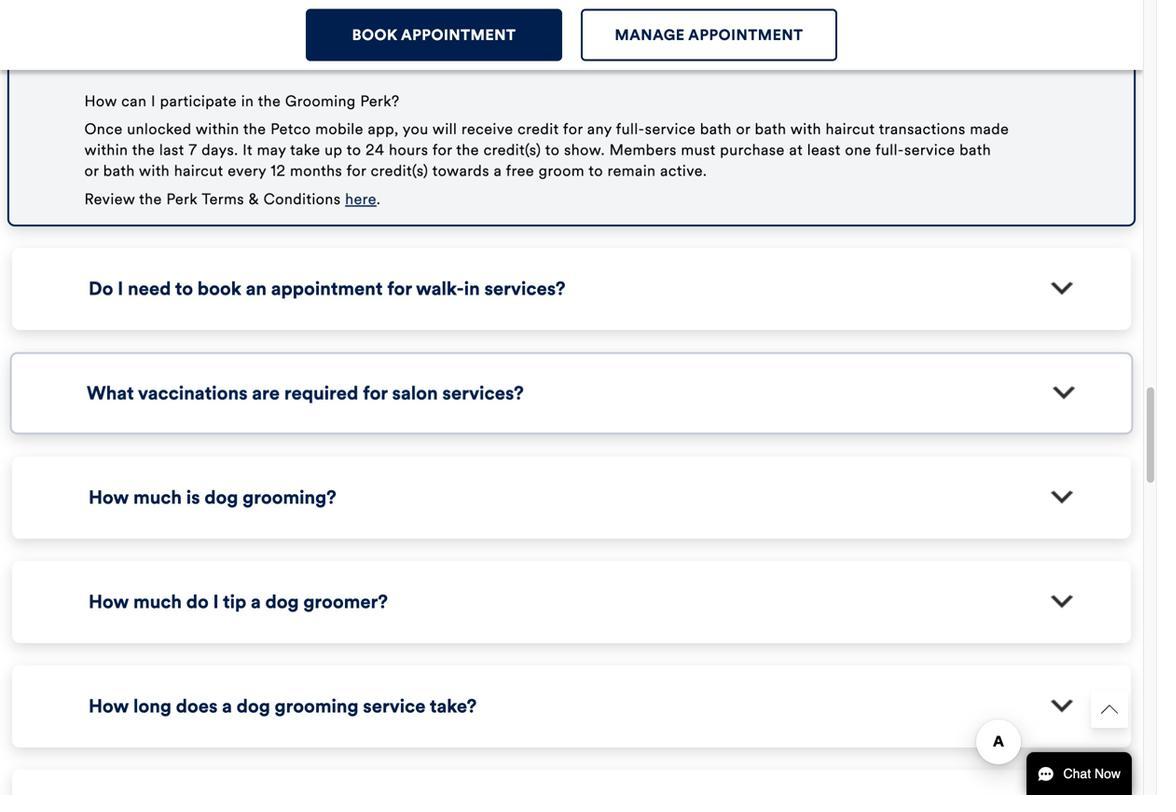 Task type: locate. For each thing, give the bounding box(es) containing it.
the left perk
[[141, 189, 163, 208]]

or up the "review"
[[86, 161, 101, 180]]

1 vertical spatial or
[[86, 161, 101, 180]]

in
[[242, 92, 255, 110]]

1 vertical spatial heading
[[14, 772, 1129, 795]]

within up days.
[[197, 120, 240, 139]]

service up members
[[645, 120, 695, 139]]

hours
[[390, 141, 429, 159]]

with
[[790, 120, 821, 139], [140, 161, 171, 180]]

0 vertical spatial haircut
[[825, 120, 874, 139]]

1 horizontal spatial haircut
[[825, 120, 874, 139]]

any
[[587, 120, 612, 139]]

to
[[347, 141, 362, 159], [545, 141, 560, 159], [589, 161, 603, 180]]

or
[[735, 120, 750, 139], [86, 161, 101, 180]]

0 vertical spatial for
[[563, 120, 583, 139]]

haircut up one
[[825, 120, 874, 139]]

1 horizontal spatial with
[[790, 120, 821, 139]]

the down unlocked
[[134, 141, 156, 159]]

1 horizontal spatial credit(s)
[[484, 141, 541, 159]]

0 horizontal spatial haircut
[[176, 161, 225, 180]]

0 horizontal spatial for
[[347, 161, 367, 180]]

for down 24 at left
[[347, 161, 367, 180]]

2 horizontal spatial for
[[563, 120, 583, 139]]

towards
[[433, 161, 490, 180]]

to up groom
[[545, 141, 560, 159]]

how can i participate in the grooming perk?
[[86, 92, 400, 110]]

0 vertical spatial or
[[735, 120, 750, 139]]

book appointment
[[352, 26, 516, 44]]

will
[[433, 120, 458, 139]]

7
[[190, 141, 199, 159]]

receive
[[462, 120, 514, 139]]

1 vertical spatial for
[[433, 141, 453, 159]]

full-
[[616, 120, 645, 139], [874, 141, 903, 159]]

months
[[291, 161, 343, 180]]

0 horizontal spatial full-
[[616, 120, 645, 139]]

made
[[969, 120, 1008, 139]]

heading
[[11, 13, 1132, 77], [14, 772, 1129, 795]]

active.
[[660, 161, 707, 180]]

0 vertical spatial service
[[645, 120, 695, 139]]

app,
[[369, 120, 399, 139]]

0 horizontal spatial within
[[86, 141, 130, 159]]

the
[[259, 92, 282, 110], [244, 120, 267, 139], [134, 141, 156, 159], [457, 141, 480, 159], [141, 189, 163, 208]]

1 horizontal spatial or
[[735, 120, 750, 139]]

credit(s) down hours
[[371, 161, 429, 180]]

within
[[197, 120, 240, 139], [86, 141, 130, 159]]

0 horizontal spatial service
[[645, 120, 695, 139]]

0 vertical spatial full-
[[616, 120, 645, 139]]

for
[[563, 120, 583, 139], [433, 141, 453, 159], [347, 161, 367, 180]]

transactions
[[878, 120, 964, 139]]

petco
[[272, 120, 312, 139]]

.
[[377, 189, 381, 208]]

bath
[[700, 120, 731, 139], [754, 120, 786, 139], [958, 141, 990, 159], [105, 161, 136, 180]]

1 vertical spatial within
[[86, 141, 130, 159]]

service
[[645, 120, 695, 139], [903, 141, 954, 159]]

1 horizontal spatial for
[[433, 141, 453, 159]]

book
[[352, 26, 397, 44]]

credit(s)
[[484, 141, 541, 159], [371, 161, 429, 180]]

up
[[325, 141, 343, 159]]

haircut
[[825, 120, 874, 139], [176, 161, 225, 180]]

0 horizontal spatial to
[[347, 141, 362, 159]]

purchase
[[720, 141, 784, 159]]

1 horizontal spatial within
[[197, 120, 240, 139]]

full- right one
[[874, 141, 903, 159]]

1 horizontal spatial to
[[545, 141, 560, 159]]

0 horizontal spatial or
[[86, 161, 101, 180]]

bath up purchase
[[754, 120, 786, 139]]

or up purchase
[[735, 120, 750, 139]]

unlocked
[[129, 120, 193, 139]]

remain
[[607, 161, 656, 180]]

last
[[161, 141, 186, 159]]

1 vertical spatial haircut
[[176, 161, 225, 180]]

manage
[[615, 26, 685, 44]]

take
[[291, 141, 321, 159]]

with down last
[[140, 161, 171, 180]]

1 vertical spatial service
[[903, 141, 954, 159]]

for down will
[[433, 141, 453, 159]]

24
[[366, 141, 385, 159]]

once
[[86, 120, 124, 139]]

here link
[[346, 188, 377, 209]]

with up at
[[790, 120, 821, 139]]

service down transactions
[[903, 141, 954, 159]]

within down once
[[86, 141, 130, 159]]

here
[[346, 189, 377, 208]]

manage appointment
[[615, 26, 803, 44]]

perk
[[168, 189, 199, 208]]

haircut down the 7
[[176, 161, 225, 180]]

to down show.
[[589, 161, 603, 180]]

to right up
[[347, 141, 362, 159]]

1 vertical spatial full-
[[874, 141, 903, 159]]

least
[[806, 141, 840, 159]]

1 vertical spatial with
[[140, 161, 171, 180]]

for up show.
[[563, 120, 583, 139]]

1 vertical spatial credit(s)
[[371, 161, 429, 180]]

review
[[86, 189, 137, 208]]

may
[[258, 141, 287, 159]]

bath up must
[[700, 120, 731, 139]]

credit
[[518, 120, 559, 139]]

0 horizontal spatial credit(s)
[[371, 161, 429, 180]]

credit(s) up free
[[484, 141, 541, 159]]

full- up members
[[616, 120, 645, 139]]

1 horizontal spatial service
[[903, 141, 954, 159]]



Task type: describe. For each thing, give the bounding box(es) containing it.
show.
[[564, 141, 605, 159]]

&
[[250, 189, 260, 208]]

it
[[244, 141, 254, 159]]

can
[[123, 92, 148, 110]]

i
[[153, 92, 157, 110]]

members
[[609, 141, 676, 159]]

styled arrow button link
[[1091, 691, 1128, 728]]

scroll to top image
[[1101, 701, 1118, 718]]

groom
[[539, 161, 585, 180]]

manage appointment link
[[581, 9, 837, 61]]

how
[[86, 92, 119, 110]]

days.
[[203, 141, 239, 159]]

the up towards
[[457, 141, 480, 159]]

0 vertical spatial heading
[[11, 13, 1132, 77]]

a
[[494, 161, 502, 180]]

mobile
[[316, 120, 364, 139]]

grooming
[[286, 92, 357, 110]]

you
[[403, 120, 429, 139]]

0 vertical spatial credit(s)
[[484, 141, 541, 159]]

2 horizontal spatial to
[[589, 161, 603, 180]]

0 vertical spatial within
[[197, 120, 240, 139]]

perk?
[[361, 92, 400, 110]]

bath up the "review"
[[105, 161, 136, 180]]

the up it
[[244, 120, 267, 139]]

2 vertical spatial for
[[347, 161, 367, 180]]

0 horizontal spatial with
[[140, 161, 171, 180]]

must
[[681, 141, 715, 159]]

one
[[844, 141, 870, 159]]

appointment
[[688, 26, 803, 44]]

terms
[[203, 189, 245, 208]]

review the perk terms & conditions here .
[[86, 189, 381, 208]]

the right in
[[259, 92, 282, 110]]

appointment
[[401, 26, 516, 44]]

book appointment link
[[306, 9, 562, 61]]

free
[[506, 161, 534, 180]]

1 horizontal spatial full-
[[874, 141, 903, 159]]

conditions
[[265, 189, 342, 208]]

at
[[788, 141, 802, 159]]

once unlocked within the petco mobile app, you will receive credit for any full-service bath or bath with haircut transactions made within the last 7 days. it may take up to 24 hours for the credit(s) to show. members must purchase at least one full-service bath or bath with haircut every 12 months for credit(s) towards a free groom to remain active.
[[86, 120, 1008, 180]]

12
[[272, 161, 287, 180]]

participate
[[161, 92, 238, 110]]

0 vertical spatial with
[[790, 120, 821, 139]]

every
[[229, 161, 267, 180]]

bath down made
[[958, 141, 990, 159]]



Task type: vqa. For each thing, say whether or not it's contained in the screenshot.
first SHOP from the right
no



